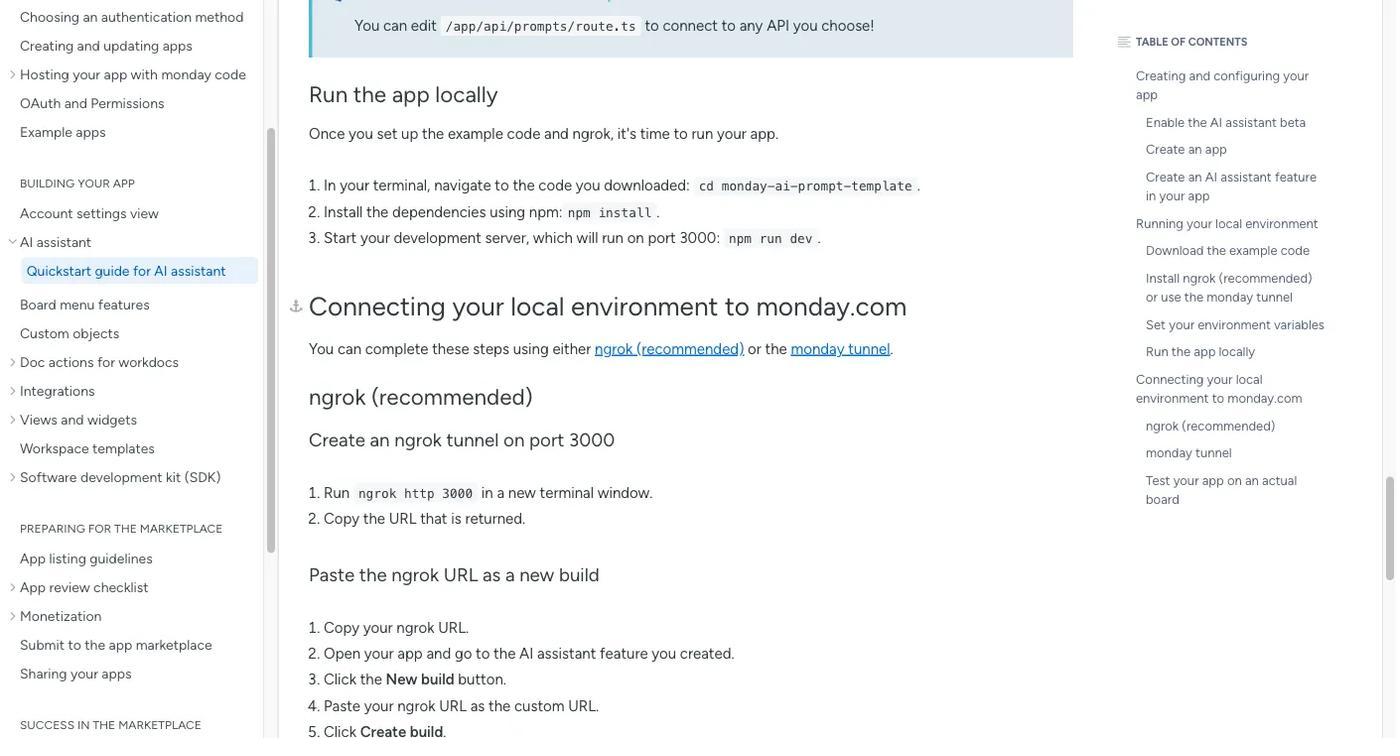 Task type: locate. For each thing, give the bounding box(es) containing it.
doc
[[20, 354, 45, 370]]

url. up go
[[438, 620, 469, 638]]

1 vertical spatial url.
[[568, 698, 599, 716]]

locally
[[435, 81, 498, 108], [1219, 344, 1255, 360]]

run down set
[[1146, 344, 1169, 360]]

0 vertical spatial ngrok (recommended) link
[[595, 340, 744, 358]]

run ngrok http 3000 in a new terminal window. copy the url that is returned.
[[324, 485, 653, 529]]

and inside copy your ngrok url. open your app and go to the ai assistant feature you created. click the new build button. paste your ngrok url as the custom url.
[[426, 646, 451, 664]]

assistant inside "create an ai assistant feature in your app"
[[1221, 169, 1272, 185]]

1 vertical spatial connecting
[[1136, 371, 1204, 387]]

2 copy from the top
[[324, 620, 360, 638]]

building your app
[[20, 176, 135, 191]]

as down the returned.
[[483, 565, 501, 587]]

0 horizontal spatial port
[[529, 430, 564, 452]]

you left set
[[349, 125, 373, 143]]

copy up "open"
[[324, 620, 360, 638]]

once
[[309, 125, 345, 143]]

marketplace down kit in the left bottom of the page
[[140, 522, 223, 536]]

npm right 3000: on the top of the page
[[729, 232, 752, 246]]

assistant
[[1226, 114, 1277, 130], [1221, 169, 1272, 185], [36, 233, 92, 250], [171, 262, 226, 279], [537, 646, 596, 664]]

code
[[215, 66, 246, 82], [507, 125, 541, 143], [539, 177, 572, 195], [1281, 243, 1310, 259]]

submit
[[20, 637, 65, 653]]

and for permissions
[[64, 94, 87, 111]]

app left with
[[104, 66, 127, 82]]

url down "http"
[[389, 511, 417, 529]]

on left 'actual'
[[1227, 473, 1242, 489]]

local down run the app locally link
[[1236, 371, 1263, 387]]

0 horizontal spatial in
[[77, 719, 90, 733]]

3000:
[[680, 230, 720, 247]]

ngrok
[[1183, 270, 1216, 286], [595, 340, 633, 358], [309, 384, 366, 410], [1146, 418, 1179, 434], [394, 430, 442, 452], [358, 487, 397, 502], [392, 565, 439, 587], [397, 620, 435, 638], [397, 698, 435, 716]]

objects
[[73, 325, 119, 342]]

copy left that
[[324, 511, 360, 529]]

url down button.
[[439, 698, 467, 716]]

1 vertical spatial as
[[470, 698, 485, 716]]

apps down authentication
[[163, 37, 193, 54]]

0 vertical spatial port
[[648, 230, 676, 247]]

0 horizontal spatial build
[[421, 672, 454, 690]]

1 vertical spatial local
[[511, 291, 565, 323]]

1 vertical spatial ngrok (recommended)
[[1146, 418, 1276, 434]]

2 horizontal spatial on
[[1227, 473, 1242, 489]]

0 vertical spatial can
[[383, 17, 407, 35]]

url inside the run ngrok http 3000 in a new terminal window. copy the url that is returned.
[[389, 511, 417, 529]]

0 vertical spatial marketplace
[[140, 522, 223, 536]]

marketplace for success in the marketplace
[[118, 719, 201, 733]]

choosing an authentication method
[[20, 8, 244, 25]]

running your local environment link
[[1113, 210, 1332, 237]]

1 horizontal spatial npm
[[729, 232, 752, 246]]

1 horizontal spatial example
[[1230, 243, 1278, 259]]

development inside page navigation element
[[80, 469, 162, 486]]

0 horizontal spatial install
[[324, 204, 363, 221]]

port left 3000: on the top of the page
[[648, 230, 676, 247]]

0 vertical spatial connecting
[[309, 291, 446, 323]]

for for guide
[[133, 262, 151, 279]]

1 horizontal spatial in
[[482, 485, 493, 503]]

create an ngrok tunnel on port 3000
[[309, 430, 615, 452]]

in your terminal, navigate to the code you downloaded: cd monday-ai-prompt-template . install the dependencies using npm: npm install . start your development server, which will run on port 3000: npm run dev .
[[324, 177, 920, 247]]

connecting your local environment to monday.com up you can complete these steps using either ngrok (recommended) or the monday tunnel .
[[309, 291, 907, 323]]

menu
[[60, 296, 95, 313]]

create for create an app
[[1146, 142, 1185, 157]]

0 vertical spatial install
[[324, 204, 363, 221]]

for right guide
[[133, 262, 151, 279]]

0 horizontal spatial you
[[309, 340, 334, 358]]

app
[[20, 550, 46, 567], [20, 579, 46, 596]]

0 horizontal spatial feature
[[600, 646, 648, 664]]

to inside page navigation element
[[68, 637, 81, 653]]

0 horizontal spatial or
[[748, 340, 762, 358]]

0 vertical spatial url
[[389, 511, 417, 529]]

create inside "create an ai assistant feature in your app"
[[1146, 169, 1185, 185]]

2 vertical spatial url
[[439, 698, 467, 716]]

app up new
[[398, 646, 423, 664]]

you up install
[[576, 177, 600, 195]]

0 vertical spatial using
[[490, 204, 526, 221]]

1 horizontal spatial feature
[[1275, 169, 1317, 185]]

2 vertical spatial local
[[1236, 371, 1263, 387]]

on up the run ngrok http 3000 in a new terminal window. copy the url that is returned.
[[504, 430, 525, 452]]

creating for creating and updating apps
[[20, 37, 74, 54]]

assistant inside copy your ngrok url. open your app and go to the ai assistant feature you created. click the new build button. paste your ngrok url as the custom url.
[[537, 646, 596, 664]]

feature left created.
[[600, 646, 648, 664]]

run inside run the app locally link
[[1146, 344, 1169, 360]]

1 app from the top
[[20, 550, 46, 567]]

1 copy from the top
[[324, 511, 360, 529]]

2 app from the top
[[20, 579, 46, 596]]

0 horizontal spatial npm
[[568, 206, 591, 220]]

1 horizontal spatial install
[[1146, 270, 1180, 286]]

run right time
[[692, 125, 713, 143]]

using inside in your terminal, navigate to the code you downloaded: cd monday-ai-prompt-template . install the dependencies using npm: npm install . start your development server, which will run on port 3000: npm run dev .
[[490, 204, 526, 221]]

and left updating
[[77, 37, 100, 54]]

downloaded:
[[604, 177, 690, 195]]

run right will
[[602, 230, 624, 247]]

0 vertical spatial development
[[394, 230, 482, 247]]

permissions
[[91, 94, 164, 111]]

hosting
[[20, 66, 69, 82]]

npm
[[568, 206, 591, 220], [729, 232, 752, 246]]

can left complete
[[338, 340, 362, 358]]

example apps
[[20, 123, 106, 140]]

marketplace down monetization link
[[136, 637, 212, 653]]

ai up custom
[[519, 646, 534, 664]]

npm up will
[[568, 206, 591, 220]]

monetization link
[[5, 603, 258, 630]]

show subpages for views and widgets image
[[10, 413, 20, 427]]

2 vertical spatial marketplace
[[118, 719, 201, 733]]

for up the app listing guidelines
[[88, 522, 111, 536]]

paste inside copy your ngrok url. open your app and go to the ai assistant feature you created. click the new build button. paste your ngrok url as the custom url.
[[324, 698, 361, 716]]

ngrok (recommended) link up monday tunnel
[[1123, 413, 1332, 440]]

download
[[1146, 243, 1204, 259]]

create an ai assistant feature in your app
[[1146, 169, 1317, 204]]

to
[[645, 17, 659, 35], [722, 17, 736, 35], [674, 125, 688, 143], [495, 177, 509, 195], [725, 291, 750, 323], [1212, 391, 1225, 407], [68, 637, 81, 653], [476, 646, 490, 664]]

ai inside quickstart guide for ai assistant link
[[154, 262, 167, 279]]

monetization
[[20, 608, 102, 625]]

0 vertical spatial connecting your local environment to monday.com
[[309, 291, 907, 323]]

1 vertical spatial monday tunnel link
[[1123, 440, 1332, 467]]

cd
[[699, 179, 714, 194]]

a down the returned.
[[505, 565, 515, 587]]

ai up "create an app" link
[[1210, 114, 1223, 130]]

0 vertical spatial npm
[[568, 206, 591, 220]]

locally down "edit" at the left top of the page
[[435, 81, 498, 108]]

prompt-
[[798, 179, 851, 194]]

0 vertical spatial in
[[1146, 188, 1156, 204]]

1 vertical spatial paste
[[324, 698, 361, 716]]

install
[[324, 204, 363, 221], [1146, 270, 1180, 286]]

run up once
[[309, 81, 348, 108]]

1 vertical spatial create
[[1146, 169, 1185, 185]]

preparing
[[20, 522, 85, 536]]

0 horizontal spatial ngrok (recommended)
[[309, 384, 533, 410]]

1 horizontal spatial connecting
[[1136, 371, 1204, 387]]

show subpages for software development kit (sdk) image
[[10, 470, 20, 484]]

1 vertical spatial run the app locally
[[1146, 344, 1255, 360]]

1 vertical spatial development
[[80, 469, 162, 486]]

app listing guidelines link
[[5, 545, 258, 572]]

0 vertical spatial creating
[[20, 37, 74, 54]]

ai inside copy your ngrok url. open your app and go to the ai assistant feature you created. click the new build button. paste your ngrok url as the custom url.
[[519, 646, 534, 664]]

you
[[793, 17, 818, 35], [349, 125, 373, 143], [576, 177, 600, 195], [652, 646, 676, 664]]

1 vertical spatial npm
[[729, 232, 752, 246]]

in up running
[[1146, 188, 1156, 204]]

3000 up 'terminal'
[[569, 430, 615, 452]]

for down "objects"
[[97, 354, 115, 370]]

0 horizontal spatial creating
[[20, 37, 74, 54]]

dev
[[790, 232, 813, 246]]

can left "edit" at the left top of the page
[[383, 17, 407, 35]]

0 vertical spatial monday.com
[[756, 291, 907, 323]]

you left complete
[[309, 340, 334, 358]]

creating inside 'creating and updating apps' link
[[20, 37, 74, 54]]

an for ai
[[1188, 169, 1202, 185]]

1 horizontal spatial locally
[[1219, 344, 1255, 360]]

you inside in your terminal, navigate to the code you downloaded: cd monday-ai-prompt-template . install the dependencies using npm: npm install . start your development server, which will run on port 3000: npm run dev .
[[576, 177, 600, 195]]

ngrok left "http"
[[358, 487, 397, 502]]

returned.
[[465, 511, 526, 529]]

assistant up "create an app" link
[[1226, 114, 1277, 130]]

on down install
[[627, 230, 644, 247]]

a up the returned.
[[497, 485, 505, 503]]

ai assistant
[[20, 233, 92, 250]]

0 horizontal spatial monday tunnel link
[[791, 340, 890, 358]]

install up start
[[324, 204, 363, 221]]

in right the success
[[77, 719, 90, 733]]

connecting up complete
[[309, 291, 446, 323]]

monday.com
[[756, 291, 907, 323], [1228, 391, 1303, 407]]

oauth
[[20, 94, 61, 111]]

0 vertical spatial run the app locally
[[309, 81, 498, 108]]

development down templates
[[80, 469, 162, 486]]

1 vertical spatial copy
[[324, 620, 360, 638]]

ngrok (recommended)
[[309, 384, 533, 410], [1146, 418, 1276, 434]]

monday-
[[722, 179, 775, 194]]

example
[[20, 123, 72, 140]]

configuring
[[1214, 68, 1280, 83]]

creating up enable
[[1136, 68, 1186, 83]]

creating up hosting
[[20, 37, 74, 54]]

locally down set your environment variables
[[1219, 344, 1255, 360]]

a for as
[[505, 565, 515, 587]]

app review checklist link
[[5, 574, 258, 601]]

1 vertical spatial you
[[309, 340, 334, 358]]

success
[[20, 719, 74, 733]]

1 vertical spatial for
[[97, 354, 115, 370]]

oauth and permissions
[[20, 94, 164, 111]]

run
[[692, 125, 713, 143], [602, 230, 624, 247], [759, 232, 782, 246]]

ngrok (recommended) up monday tunnel
[[1146, 418, 1276, 434]]

1 vertical spatial install
[[1146, 270, 1180, 286]]

your inside hosting your app with monday code link
[[73, 66, 100, 82]]

and
[[77, 37, 100, 54], [1189, 68, 1211, 83], [64, 94, 87, 111], [544, 125, 569, 143], [61, 411, 84, 428], [426, 646, 451, 664]]

0 horizontal spatial 3000
[[442, 487, 473, 502]]

apps down submit to the app marketplace at left
[[102, 665, 132, 682]]

and left configuring at top right
[[1189, 68, 1211, 83]]

show subpages for app review checklist image
[[10, 581, 20, 594]]

0 vertical spatial copy
[[324, 511, 360, 529]]

views and widgets
[[20, 411, 137, 428]]

you can edit /app/api/prompts/route.ts to connect to any api you choose!
[[355, 17, 875, 35]]

install up use at right
[[1146, 270, 1180, 286]]

ai inside ai assistant link
[[20, 233, 33, 250]]

feature inside copy your ngrok url. open your app and go to the ai assistant feature you created. click the new build button. paste your ngrok url as the custom url.
[[600, 646, 648, 664]]

example up the navigate
[[448, 125, 503, 143]]

apps
[[163, 37, 193, 54], [76, 123, 106, 140], [102, 665, 132, 682]]

port up 'terminal'
[[529, 430, 564, 452]]

workdocs
[[119, 354, 179, 370]]

ngrok up "http"
[[394, 430, 442, 452]]

1 horizontal spatial ngrok (recommended)
[[1146, 418, 1276, 434]]

app up running your local environment link
[[1188, 188, 1210, 204]]

url.
[[438, 620, 469, 638], [568, 698, 599, 716]]

1 vertical spatial or
[[748, 340, 762, 358]]

as down button.
[[470, 698, 485, 716]]

can for complete
[[338, 340, 362, 358]]

and left ngrok,
[[544, 125, 569, 143]]

code inside page navigation element
[[215, 66, 246, 82]]

in up the returned.
[[482, 485, 493, 503]]

(recommended)
[[1219, 270, 1313, 286], [637, 340, 744, 358], [371, 384, 533, 410], [1182, 418, 1276, 434]]

start
[[324, 230, 357, 247]]

2 horizontal spatial in
[[1146, 188, 1156, 204]]

1 vertical spatial ngrok (recommended) link
[[1123, 413, 1332, 440]]

ai down ai assistant link
[[154, 262, 167, 279]]

paste up "open"
[[309, 565, 355, 587]]

an inside page navigation element
[[83, 8, 98, 25]]

code down method
[[215, 66, 246, 82]]

1 vertical spatial a
[[505, 565, 515, 587]]

you can complete these steps using either ngrok (recommended) or the monday tunnel .
[[309, 340, 893, 358]]

0 horizontal spatial monday.com
[[756, 291, 907, 323]]

in inside page navigation element
[[77, 719, 90, 733]]

an left 'actual'
[[1245, 473, 1259, 489]]

0 horizontal spatial ngrok (recommended) link
[[595, 340, 744, 358]]

set
[[377, 125, 398, 143]]

connecting
[[309, 291, 446, 323], [1136, 371, 1204, 387]]

1 horizontal spatial port
[[648, 230, 676, 247]]

running your local environment
[[1136, 216, 1319, 231]]

you left "edit" at the left top of the page
[[355, 17, 380, 35]]

0 horizontal spatial url.
[[438, 620, 469, 638]]

and up workspace templates
[[61, 411, 84, 428]]

run left dev
[[759, 232, 782, 246]]

board
[[1146, 492, 1180, 508]]

1 vertical spatial monday.com
[[1228, 391, 1303, 407]]

an inside "create an ai assistant feature in your app"
[[1188, 169, 1202, 185]]

creating and configuring your app
[[1136, 68, 1309, 103]]

1 vertical spatial in
[[482, 485, 493, 503]]

download the example code
[[1146, 243, 1310, 259]]

in inside "create an ai assistant feature in your app"
[[1146, 188, 1156, 204]]

app up show subpages for monetization icon at left bottom
[[20, 579, 46, 596]]

and inside creating and configuring your app
[[1189, 68, 1211, 83]]

0 vertical spatial for
[[133, 262, 151, 279]]

using right steps
[[513, 340, 549, 358]]

hide subpages for ai assistant image
[[6, 239, 20, 249]]

an up creating and updating apps
[[83, 8, 98, 25]]

and left go
[[426, 646, 451, 664]]

0 vertical spatial feature
[[1275, 169, 1317, 185]]

3000 up is
[[442, 487, 473, 502]]

new inside the run ngrok http 3000 in a new terminal window. copy the url that is returned.
[[508, 485, 536, 503]]

0 horizontal spatial on
[[504, 430, 525, 452]]

0 horizontal spatial connecting
[[309, 291, 446, 323]]

0 horizontal spatial development
[[80, 469, 162, 486]]

an down create an app
[[1188, 169, 1202, 185]]

url. right custom
[[568, 698, 599, 716]]

show subpages for integrations image
[[10, 384, 20, 398]]

an for app
[[1188, 142, 1202, 157]]

a inside the run ngrok http 3000 in a new terminal window. copy the url that is returned.
[[497, 485, 505, 503]]

you left created.
[[652, 646, 676, 664]]

build inside copy your ngrok url. open your app and go to the ai assistant feature you created. click the new build button. paste your ngrok url as the custom url.
[[421, 672, 454, 690]]

apps down the oauth and permissions at top
[[76, 123, 106, 140]]

1 vertical spatial connecting your local environment to monday.com
[[1136, 371, 1303, 407]]

run the app locally link
[[1123, 339, 1332, 366]]

port inside in your terminal, navigate to the code you downloaded: cd monday-ai-prompt-template . install the dependencies using npm: npm install . start your development server, which will run on port 3000: npm run dev .
[[648, 230, 676, 247]]

account settings view link
[[5, 200, 258, 226]]

build right new
[[421, 672, 454, 690]]

tunnel
[[1257, 290, 1293, 305], [848, 340, 890, 358], [447, 430, 499, 452], [1196, 445, 1232, 461]]

on
[[627, 230, 644, 247], [504, 430, 525, 452], [1227, 473, 1242, 489]]

monday.com down run the app locally link
[[1228, 391, 1303, 407]]

1 horizontal spatial ngrok (recommended) link
[[1123, 413, 1332, 440]]

creating inside creating and configuring your app
[[1136, 68, 1186, 83]]

0 vertical spatial a
[[497, 485, 505, 503]]

your
[[73, 66, 100, 82], [1283, 68, 1309, 83], [717, 125, 747, 143], [78, 176, 110, 191], [340, 177, 369, 195], [1159, 188, 1185, 204], [1187, 216, 1213, 231], [360, 230, 390, 247], [452, 291, 504, 323], [1169, 317, 1195, 333], [1207, 371, 1233, 387], [1174, 473, 1199, 489], [363, 620, 393, 638], [364, 646, 394, 664], [71, 665, 98, 682], [364, 698, 394, 716]]

1 horizontal spatial monday tunnel link
[[1123, 440, 1332, 467]]

board menu features
[[20, 296, 150, 313]]

create for create an ngrok tunnel on port 3000
[[309, 430, 365, 452]]

for
[[133, 262, 151, 279], [97, 354, 115, 370], [88, 522, 111, 536]]

on inside in your terminal, navigate to the code you downloaded: cd monday-ai-prompt-template . install the dependencies using npm: npm install . start your development server, which will run on port 3000: npm run dev .
[[627, 230, 644, 247]]

choosing an authentication method link
[[5, 3, 258, 30]]

1 vertical spatial example
[[1230, 243, 1278, 259]]

hosting your app with monday code
[[20, 66, 246, 82]]

marketplace
[[140, 522, 223, 536], [136, 637, 212, 653], [118, 719, 201, 733]]

local up download the example code
[[1216, 216, 1242, 231]]

app inside test your app on an actual board
[[1202, 473, 1224, 489]]

app up enable
[[1136, 87, 1158, 103]]

actual
[[1262, 473, 1297, 489]]

2 vertical spatial on
[[1227, 473, 1242, 489]]

1 horizontal spatial creating
[[1136, 68, 1186, 83]]

feature inside "create an ai assistant feature in your app"
[[1275, 169, 1317, 185]]

1 horizontal spatial on
[[627, 230, 644, 247]]

1 horizontal spatial development
[[394, 230, 482, 247]]

example apps link
[[5, 118, 258, 145]]

app
[[104, 66, 127, 82], [392, 81, 430, 108], [1136, 87, 1158, 103], [1205, 142, 1227, 157], [113, 176, 135, 191], [1188, 188, 1210, 204], [1194, 344, 1216, 360], [1202, 473, 1224, 489], [109, 637, 132, 653], [398, 646, 423, 664]]

app down set your environment variables link
[[1194, 344, 1216, 360]]

an for ngrok
[[370, 430, 390, 452]]

monday.com down dev
[[756, 291, 907, 323]]

ngrok down download
[[1183, 270, 1216, 286]]

1 horizontal spatial 3000
[[569, 430, 615, 452]]

0 horizontal spatial locally
[[435, 81, 498, 108]]

0 vertical spatial create
[[1146, 142, 1185, 157]]

an down the enable the ai assistant beta
[[1188, 142, 1202, 157]]

run the app locally up up
[[309, 81, 498, 108]]

build down 'terminal'
[[559, 565, 600, 587]]

install inside install ngrok (recommended) or use the monday tunnel
[[1146, 270, 1180, 286]]

created.
[[680, 646, 735, 664]]

account settings view
[[20, 205, 159, 221]]

app inside "create an ai assistant feature in your app"
[[1188, 188, 1210, 204]]

0 vertical spatial or
[[1146, 290, 1158, 305]]

ngrok down that
[[392, 565, 439, 587]]

time
[[640, 125, 670, 143]]

0 vertical spatial new
[[508, 485, 536, 503]]

creating for creating and configuring your app
[[1136, 68, 1186, 83]]

authentication
[[101, 8, 192, 25]]

an
[[83, 8, 98, 25], [1188, 142, 1202, 157], [1188, 169, 1202, 185], [370, 430, 390, 452], [1245, 473, 1259, 489]]



Task type: vqa. For each thing, say whether or not it's contained in the screenshot.
marketplace
yes



Task type: describe. For each thing, give the bounding box(es) containing it.
integrations link
[[5, 377, 258, 404]]

quickstart
[[26, 262, 91, 279]]

sharing your apps link
[[5, 660, 258, 687]]

ngrok down complete
[[309, 384, 366, 410]]

your inside set your environment variables link
[[1169, 317, 1195, 333]]

1 vertical spatial apps
[[76, 123, 106, 140]]

and for configuring
[[1189, 68, 1211, 83]]

test
[[1146, 473, 1170, 489]]

and for widgets
[[61, 411, 84, 428]]

an inside test your app on an actual board
[[1245, 473, 1259, 489]]

show subpages for doc actions for workdocs image
[[10, 355, 20, 369]]

assistant up quickstart
[[36, 233, 92, 250]]

your inside creating and configuring your app
[[1283, 68, 1309, 83]]

features
[[98, 296, 150, 313]]

sharing your apps
[[20, 665, 132, 682]]

set
[[1146, 317, 1166, 333]]

variables
[[1274, 317, 1325, 333]]

1 horizontal spatial url.
[[568, 698, 599, 716]]

running
[[1136, 216, 1184, 231]]

templates
[[92, 440, 155, 457]]

ai inside the enable the ai assistant beta link
[[1210, 114, 1223, 130]]

your inside running your local environment link
[[1187, 216, 1213, 231]]

ai-
[[775, 179, 798, 194]]

0 vertical spatial run
[[309, 81, 348, 108]]

submit to the app marketplace link
[[5, 632, 258, 658]]

environment up monday tunnel
[[1136, 391, 1209, 407]]

show subpages for hosting your app with monday code image
[[10, 67, 20, 81]]

app review checklist
[[20, 579, 149, 596]]

checklist
[[93, 579, 149, 596]]

0 horizontal spatial run the app locally
[[309, 81, 498, 108]]

which
[[533, 230, 573, 247]]

/app/api/prompts/route.ts
[[446, 19, 636, 34]]

local for ngrok
[[1236, 371, 1263, 387]]

software
[[20, 469, 77, 486]]

0 vertical spatial apps
[[163, 37, 193, 54]]

success in the marketplace
[[20, 719, 201, 733]]

once you set up the example code and ngrok, it's time to run your app.
[[309, 125, 779, 143]]

0 vertical spatial build
[[559, 565, 600, 587]]

show subpages for monetization image
[[10, 609, 20, 623]]

terminal,
[[373, 177, 431, 195]]

connecting inside connecting your local environment to monday.com
[[1136, 371, 1204, 387]]

page navigation element
[[0, 0, 278, 739]]

you for you can edit /app/api/prompts/route.ts to connect to any api you choose!
[[355, 17, 380, 35]]

your inside connecting your local environment to monday.com
[[1207, 371, 1233, 387]]

kit
[[166, 469, 181, 486]]

software development kit (sdk) link
[[5, 464, 258, 491]]

and for updating
[[77, 37, 100, 54]]

1 vertical spatial using
[[513, 340, 549, 358]]

app up sharing your apps link
[[109, 637, 132, 653]]

go
[[455, 646, 472, 664]]

board menu features link
[[5, 291, 258, 318]]

app inside creating and configuring your app
[[1136, 87, 1158, 103]]

environment up run the app locally link
[[1198, 317, 1271, 333]]

click
[[324, 672, 357, 690]]

dependencies
[[392, 204, 486, 221]]

server,
[[485, 230, 529, 247]]

new for build
[[520, 565, 554, 587]]

create an app
[[1146, 142, 1227, 157]]

environment up download the example code
[[1246, 216, 1319, 231]]

code down running your local environment
[[1281, 243, 1310, 259]]

2 vertical spatial apps
[[102, 665, 132, 682]]

marketplace for preparing for the marketplace
[[140, 522, 223, 536]]

3000 inside the run ngrok http 3000 in a new terminal window. copy the url that is returned.
[[442, 487, 473, 502]]

2 vertical spatial for
[[88, 522, 111, 536]]

method
[[195, 8, 244, 25]]

to inside copy your ngrok url. open your app and go to the ai assistant feature you created. click the new build button. paste your ngrok url as the custom url.
[[476, 646, 490, 664]]

you right api
[[793, 17, 818, 35]]

new for terminal
[[508, 485, 536, 503]]

enable
[[1146, 114, 1185, 130]]

either
[[553, 340, 591, 358]]

your inside "create an ai assistant feature in your app"
[[1159, 188, 1185, 204]]

any
[[740, 17, 763, 35]]

install inside in your terminal, navigate to the code you downloaded: cd monday-ai-prompt-template . install the dependencies using npm: npm install . start your development server, which will run on port 3000: npm run dev .
[[324, 204, 363, 221]]

actions
[[48, 354, 94, 370]]

copy inside copy your ngrok url. open your app and go to the ai assistant feature you created. click the new build button. paste your ngrok url as the custom url.
[[324, 620, 360, 638]]

your inside sharing your apps link
[[71, 665, 98, 682]]

doc actions for workdocs link
[[5, 349, 258, 375]]

settings
[[76, 205, 127, 221]]

(recommended) inside install ngrok (recommended) or use the monday tunnel
[[1219, 270, 1313, 286]]

an for authentication
[[83, 8, 98, 25]]

url inside copy your ngrok url. open your app and go to the ai assistant feature you created. click the new build button. paste your ngrok url as the custom url.
[[439, 698, 467, 716]]

in inside the run ngrok http 3000 in a new terminal window. copy the url that is returned.
[[482, 485, 493, 503]]

0 vertical spatial ngrok (recommended)
[[309, 384, 533, 410]]

you for you can complete these steps using either ngrok (recommended) or the monday tunnel .
[[309, 340, 334, 358]]

1 horizontal spatial monday.com
[[1228, 391, 1303, 407]]

install ngrok (recommended) or use the monday tunnel
[[1146, 270, 1313, 305]]

the inside install ngrok (recommended) or use the monday tunnel
[[1185, 290, 1204, 305]]

assistant down ai assistant link
[[171, 262, 226, 279]]

copy your ngrok url. open your app and go to the ai assistant feature you created. click the new build button. paste your ngrok url as the custom url.
[[324, 620, 735, 716]]

1 vertical spatial marketplace
[[136, 637, 212, 653]]

code inside in your terminal, navigate to the code you downloaded: cd monday-ai-prompt-template . install the dependencies using npm: npm install . start your development server, which will run on port 3000: npm run dev .
[[539, 177, 572, 195]]

1 vertical spatial url
[[444, 565, 478, 587]]

window.
[[598, 485, 653, 503]]

oauth and permissions link
[[5, 89, 258, 116]]

development inside in your terminal, navigate to the code you downloaded: cd monday-ai-prompt-template . install the dependencies using npm: npm install . start your development server, which will run on port 3000: npm run dev .
[[394, 230, 482, 247]]

ngrok right either
[[595, 340, 633, 358]]

1 horizontal spatial connecting your local environment to monday.com
[[1136, 371, 1303, 407]]

0 horizontal spatial connecting your local environment to monday.com
[[309, 291, 907, 323]]

you inside copy your ngrok url. open your app and go to the ai assistant feature you created. click the new build button. paste your ngrok url as the custom url.
[[652, 646, 676, 664]]

navigate
[[434, 177, 491, 195]]

create an ai assistant feature in your app link
[[1123, 163, 1332, 210]]

monday tunnel
[[1146, 445, 1232, 461]]

creating and updating apps link
[[5, 32, 258, 59]]

1 vertical spatial port
[[529, 430, 564, 452]]

example inside download the example code link
[[1230, 243, 1278, 259]]

use
[[1161, 290, 1181, 305]]

1 horizontal spatial run
[[692, 125, 713, 143]]

http
[[404, 487, 435, 502]]

create an app link
[[1123, 136, 1332, 163]]

0 vertical spatial url.
[[438, 620, 469, 638]]

0 vertical spatial locally
[[435, 81, 498, 108]]

app for app review checklist
[[20, 579, 46, 596]]

create for create an ai assistant feature in your app
[[1146, 169, 1185, 185]]

ngrok down new
[[397, 698, 435, 716]]

0 vertical spatial paste
[[309, 565, 355, 587]]

ngrok up monday tunnel
[[1146, 418, 1179, 434]]

app up up
[[392, 81, 430, 108]]

workspace templates link
[[5, 435, 258, 462]]

connect
[[663, 17, 718, 35]]

a for in
[[497, 485, 505, 503]]

2 horizontal spatial run
[[759, 232, 782, 246]]

npm:
[[529, 204, 563, 221]]

terminal
[[540, 485, 594, 503]]

account
[[20, 205, 73, 221]]

workspace
[[20, 440, 89, 457]]

copy inside the run ngrok http 3000 in a new terminal window. copy the url that is returned.
[[324, 511, 360, 529]]

button.
[[458, 672, 506, 690]]

custom
[[514, 698, 565, 716]]

environment up you can complete these steps using either ngrok (recommended) or the monday tunnel .
[[571, 291, 719, 323]]

monday inside page navigation element
[[161, 66, 211, 82]]

app for app listing guidelines
[[20, 550, 46, 567]]

(sdk)
[[184, 469, 221, 486]]

ai inside "create an ai assistant feature in your app"
[[1205, 169, 1218, 185]]

new
[[386, 672, 418, 690]]

0 horizontal spatial run
[[602, 230, 624, 247]]

0 vertical spatial as
[[483, 565, 501, 587]]

tunnel inside install ngrok (recommended) or use the monday tunnel
[[1257, 290, 1293, 305]]

run inside the run ngrok http 3000 in a new terminal window. copy the url that is returned.
[[324, 485, 350, 503]]

that
[[420, 511, 447, 529]]

submit to the app marketplace
[[20, 637, 212, 653]]

0 vertical spatial 3000
[[569, 430, 615, 452]]

preparing for the marketplace
[[20, 522, 223, 536]]

on inside test your app on an actual board
[[1227, 473, 1242, 489]]

0 vertical spatial example
[[448, 125, 503, 143]]

the inside the run ngrok http 3000 in a new terminal window. copy the url that is returned.
[[363, 511, 385, 529]]

to inside in your terminal, navigate to the code you downloaded: cd monday-ai-prompt-template . install the dependencies using npm: npm install . start your development server, which will run on port 3000: npm run dev .
[[495, 177, 509, 195]]

enable the ai assistant beta link
[[1123, 109, 1332, 136]]

workspace templates
[[20, 440, 155, 457]]

install ngrok (recommended) or use the monday tunnel link
[[1123, 265, 1332, 311]]

can for edit
[[383, 17, 407, 35]]

will
[[577, 230, 598, 247]]

app listing guidelines
[[20, 550, 153, 567]]

these
[[432, 340, 469, 358]]

doc actions for workdocs
[[20, 354, 179, 370]]

as inside copy your ngrok url. open your app and go to the ai assistant feature you created. click the new build button. paste your ngrok url as the custom url.
[[470, 698, 485, 716]]

integrations
[[20, 382, 95, 399]]

ngrok inside the run ngrok http 3000 in a new terminal window. copy the url that is returned.
[[358, 487, 397, 502]]

set your environment variables
[[1146, 317, 1325, 333]]

api
[[767, 17, 790, 35]]

your inside test your app on an actual board
[[1174, 473, 1199, 489]]

install
[[598, 206, 652, 220]]

1 vertical spatial on
[[504, 430, 525, 452]]

listing
[[49, 550, 86, 567]]

app down the enable the ai assistant beta
[[1205, 142, 1227, 157]]

connecting your local environment to monday.com link
[[1113, 366, 1332, 413]]

for for actions
[[97, 354, 115, 370]]

quickstart guide for ai assistant
[[26, 262, 226, 279]]

ngrok,
[[573, 125, 614, 143]]

monday inside install ngrok (recommended) or use the monday tunnel
[[1207, 290, 1253, 305]]

download the example code link
[[1123, 237, 1332, 265]]

app inside copy your ngrok url. open your app and go to the ai assistant feature you created. click the new build button. paste your ngrok url as the custom url.
[[398, 646, 423, 664]]

local for download
[[1216, 216, 1242, 231]]

or inside install ngrok (recommended) or use the monday tunnel
[[1146, 290, 1158, 305]]

custom objects link
[[5, 320, 258, 347]]

is
[[451, 511, 462, 529]]

app.
[[750, 125, 779, 143]]

ngrok up new
[[397, 620, 435, 638]]

app up account settings view link
[[113, 176, 135, 191]]

ngrok inside install ngrok (recommended) or use the monday tunnel
[[1183, 270, 1216, 286]]

code left ngrok,
[[507, 125, 541, 143]]

0 vertical spatial monday tunnel link
[[791, 340, 890, 358]]

up
[[401, 125, 418, 143]]



